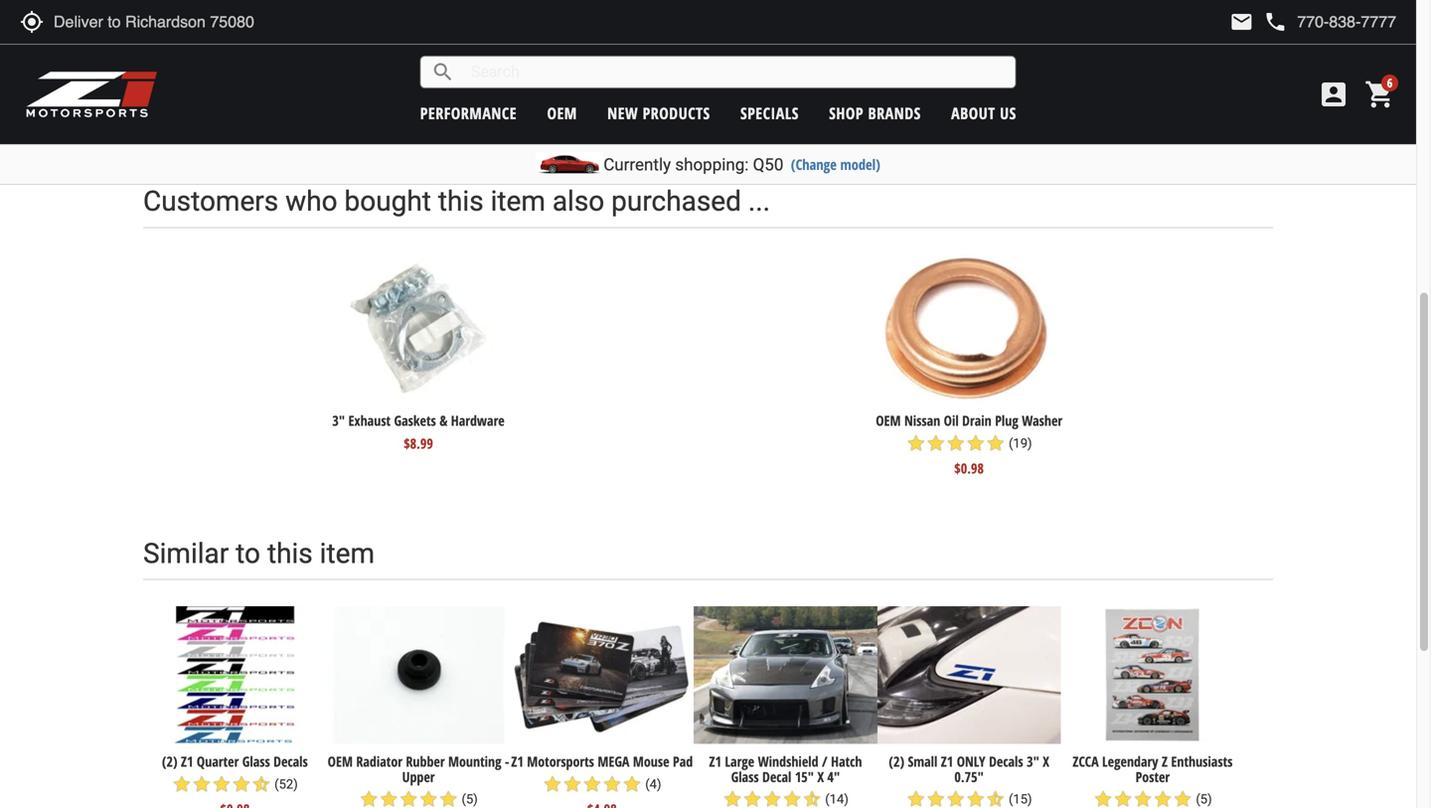 Task type: vqa. For each thing, say whether or not it's contained in the screenshot.
brake fluid. High-temperature brake fluid is recommended for any cars that are driven in an aggressive manner, from high-speed pulls to mountain runs or track days.
no



Task type: locate. For each thing, give the bounding box(es) containing it.
ask
[[1167, 64, 1186, 83]]

2 horizontal spatial oem
[[876, 411, 901, 430]]

0 horizontal spatial x
[[818, 767, 824, 786]]

shop brands link
[[829, 102, 921, 124]]

z1 left quarter
[[181, 752, 193, 771]]

1 horizontal spatial glass
[[731, 767, 759, 786]]

1 vertical spatial to
[[561, 44, 572, 59]]

shop
[[829, 102, 864, 124]]

oem left "radiator"
[[328, 752, 353, 771]]

1 horizontal spatial oem
[[547, 102, 578, 124]]

product
[[1314, 64, 1356, 83]]

1 (5) from the left
[[459, 792, 478, 807]]

3" left exhaust
[[332, 411, 345, 430]]

oem link
[[547, 102, 578, 124]]

0 horizontal spatial /
[[822, 752, 828, 771]]

to
[[1253, 10, 1268, 35], [561, 44, 572, 59], [236, 537, 261, 570]]

question
[[1200, 64, 1249, 83]]

0 horizontal spatial oem
[[328, 752, 353, 771]]

0 vertical spatial 3"
[[332, 411, 345, 430]]

1 vertical spatial item
[[320, 537, 375, 570]]

to inside 'due to the availability and condition of these parts, all liquidation items are sold "as is" and cannot be returned for any reason. z1 offers several blemished / overstock items at a substantial discount in our liquidation station.'
[[561, 44, 572, 59]]

(2) small z1 only decals 3" x 0.75"
[[889, 752, 1050, 786]]

1 horizontal spatial about
[[1252, 64, 1285, 83]]

z1 left only
[[941, 752, 954, 771]]

blemished
[[835, 64, 894, 79]]

2 vertical spatial to
[[236, 537, 261, 570]]

/ left hatch
[[822, 752, 828, 771]]

decals inside '(2) small z1 only decals 3" x 0.75"'
[[989, 752, 1024, 771]]

discount
[[599, 84, 647, 99]]

0 horizontal spatial decals
[[274, 752, 308, 771]]

(2)
[[162, 752, 178, 771], [889, 752, 905, 771]]

returned
[[594, 64, 642, 79]]

(2) inside (2) z1 quarter glass decals star star star star star_half (52)
[[162, 752, 178, 771]]

glass
[[242, 752, 270, 771], [731, 767, 759, 786]]

decals for 0.75"
[[989, 752, 1024, 771]]

overstock
[[905, 64, 960, 79]]

oem for oem
[[547, 102, 578, 124]]

(2) left small
[[889, 752, 905, 771]]

(2) inside '(2) small z1 only decals 3" x 0.75"'
[[889, 752, 905, 771]]

new products
[[608, 102, 711, 124]]

0 vertical spatial oem
[[547, 102, 578, 124]]

0 vertical spatial item
[[491, 185, 546, 218]]

mounting
[[448, 752, 502, 771]]

rubber
[[406, 752, 445, 771]]

x inside '(2) small z1 only decals 3" x 0.75"'
[[1043, 752, 1050, 771]]

z1 right -
[[511, 752, 524, 771]]

1 vertical spatial /
[[822, 752, 828, 771]]

cart
[[1272, 10, 1301, 35]]

add to cart
[[1222, 10, 1301, 35]]

(5)
[[459, 792, 478, 807], [1193, 792, 1213, 807]]

1 horizontal spatial and
[[1028, 44, 1050, 59]]

similar to this item
[[143, 537, 375, 570]]

glass up star_half
[[242, 752, 270, 771]]

1 horizontal spatial 3"
[[1027, 752, 1040, 771]]

zcca
[[1073, 752, 1099, 771]]

cannot
[[534, 64, 573, 79]]

z1 inside (2) z1 quarter glass decals star star star star star_half (52)
[[181, 752, 193, 771]]

and up any
[[660, 44, 682, 59]]

0 horizontal spatial glass
[[242, 752, 270, 771]]

to for this
[[236, 537, 261, 570]]

oem down substantial
[[547, 102, 578, 124]]

...
[[749, 185, 771, 218]]

ask a question about this product link
[[1105, 55, 1388, 91]]

0 vertical spatial /
[[898, 64, 901, 79]]

similar
[[143, 537, 229, 570]]

oem radiator rubber mounting - upper
[[328, 752, 510, 786]]

z1 down of
[[736, 64, 751, 79]]

specials
[[741, 102, 799, 124]]

1 horizontal spatial items
[[964, 64, 995, 79]]

glass left decal
[[731, 767, 759, 786]]

in
[[651, 84, 661, 99]]

0 vertical spatial items
[[905, 44, 935, 59]]

1 horizontal spatial x
[[1043, 752, 1050, 771]]

hardware
[[451, 411, 505, 430]]

about us link
[[952, 102, 1017, 124]]

1 horizontal spatial to
[[561, 44, 572, 59]]

motorsports
[[527, 752, 595, 771]]

oem for oem nissan oil drain plug washer star star star star star (19) $0.98
[[876, 411, 901, 430]]

decals up (52)
[[274, 752, 308, 771]]

0 vertical spatial this
[[438, 185, 484, 218]]

shopping_cart link
[[1360, 79, 1397, 110]]

0 horizontal spatial to
[[236, 537, 261, 570]]

x left zcca
[[1043, 752, 1050, 771]]

1 horizontal spatial this
[[438, 185, 484, 218]]

and right 'is"'
[[1028, 44, 1050, 59]]

us
[[1000, 102, 1017, 124]]

oem for oem radiator rubber mounting - upper
[[328, 752, 353, 771]]

2 (2) from the left
[[889, 752, 905, 771]]

exhaust
[[349, 411, 391, 430]]

15"
[[795, 767, 814, 786]]

our
[[665, 84, 683, 99]]

also
[[553, 185, 605, 218]]

0 horizontal spatial this
[[267, 537, 313, 570]]

0 horizontal spatial (5)
[[459, 792, 478, 807]]

mouse
[[633, 752, 670, 771]]

$8.99
[[404, 434, 433, 453]]

drain
[[963, 411, 992, 430]]

0 horizontal spatial 3"
[[332, 411, 345, 430]]

1 horizontal spatial /
[[898, 64, 901, 79]]

&
[[440, 411, 448, 430]]

/ left overstock on the right of the page
[[898, 64, 901, 79]]

1 vertical spatial 3"
[[1027, 752, 1040, 771]]

shopping:
[[675, 155, 749, 175]]

0 horizontal spatial item
[[320, 537, 375, 570]]

/ inside 'due to the availability and condition of these parts, all liquidation items are sold "as is" and cannot be returned for any reason. z1 offers several blemished / overstock items at a substantial discount in our liquidation station.'
[[898, 64, 901, 79]]

sold
[[961, 44, 985, 59]]

items down sold in the top right of the page
[[964, 64, 995, 79]]

decals right only
[[989, 752, 1024, 771]]

oem left nissan
[[876, 411, 901, 430]]

$0.98
[[955, 459, 984, 478]]

items up overstock on the right of the page
[[905, 44, 935, 59]]

z1 motorsports mega mouse pad star star star star star (4)
[[511, 752, 693, 794]]

glass inside (2) z1 quarter glass decals star star star star star_half (52)
[[242, 752, 270, 771]]

only
[[957, 752, 986, 771]]

1 horizontal spatial (2)
[[889, 752, 905, 771]]

2 decals from the left
[[989, 752, 1024, 771]]

oem inside oem radiator rubber mounting - upper
[[328, 752, 353, 771]]

of
[[741, 44, 751, 59]]

0 vertical spatial to
[[1253, 10, 1268, 35]]

0 horizontal spatial items
[[905, 44, 935, 59]]

oem inside oem nissan oil drain plug washer star star star star star (19) $0.98
[[876, 411, 901, 430]]

3"
[[332, 411, 345, 430], [1027, 752, 1040, 771]]

0 horizontal spatial and
[[660, 44, 682, 59]]

(15)
[[1006, 792, 1033, 807]]

items
[[905, 44, 935, 59], [964, 64, 995, 79]]

search
[[431, 60, 455, 84]]

decals inside (2) z1 quarter glass decals star star star star star_half (52)
[[274, 752, 308, 771]]

decal
[[763, 767, 792, 786]]

hatch
[[831, 752, 863, 771]]

specials link
[[741, 102, 799, 124]]

windshield
[[758, 752, 819, 771]]

2 horizontal spatial to
[[1253, 10, 1268, 35]]

and
[[660, 44, 682, 59], [1028, 44, 1050, 59]]

about left this
[[1252, 64, 1285, 83]]

a
[[1189, 64, 1197, 83]]

(5) for enthusiasts
[[1193, 792, 1213, 807]]

1 decals from the left
[[274, 752, 308, 771]]

1 and from the left
[[660, 44, 682, 59]]

(2) for 0.75"
[[889, 752, 905, 771]]

z1 left the large
[[709, 752, 722, 771]]

1 (2) from the left
[[162, 752, 178, 771]]

1 horizontal spatial decals
[[989, 752, 1024, 771]]

bought
[[345, 185, 431, 218]]

condition
[[685, 44, 737, 59]]

poster
[[1136, 767, 1170, 786]]

(2) for star
[[162, 752, 178, 771]]

(5) down the mounting
[[459, 792, 478, 807]]

1 vertical spatial oem
[[876, 411, 901, 430]]

z1 inside z1 large windshield / hatch glass decal 15" x 4"
[[709, 752, 722, 771]]

at
[[998, 64, 1009, 79]]

2 and from the left
[[1028, 44, 1050, 59]]

plug
[[996, 411, 1019, 430]]

(2) left quarter
[[162, 752, 178, 771]]

mail phone
[[1230, 10, 1288, 34]]

1 horizontal spatial (5)
[[1193, 792, 1213, 807]]

oem nissan oil drain plug washer star star star star star (19) $0.98
[[876, 411, 1063, 478]]

about left us
[[952, 102, 996, 124]]

who
[[286, 185, 338, 218]]

2 vertical spatial oem
[[328, 752, 353, 771]]

decals for star
[[274, 752, 308, 771]]

upper
[[402, 767, 435, 786]]

1 vertical spatial about
[[952, 102, 996, 124]]

3" up the (15) in the bottom right of the page
[[1027, 752, 1040, 771]]

nissan
[[905, 411, 941, 430]]

1 vertical spatial items
[[964, 64, 995, 79]]

about
[[1252, 64, 1285, 83], [952, 102, 996, 124]]

gaskets
[[394, 411, 436, 430]]

2 (5) from the left
[[1193, 792, 1213, 807]]

z1 motorsports logo image
[[25, 70, 159, 119]]

(5) down "enthusiasts"
[[1193, 792, 1213, 807]]

x left the 4"
[[818, 767, 824, 786]]

parts,
[[790, 44, 823, 59]]

0 horizontal spatial (2)
[[162, 752, 178, 771]]

for
[[646, 64, 661, 79]]



Task type: describe. For each thing, give the bounding box(es) containing it.
customers
[[143, 185, 279, 218]]

0 horizontal spatial about
[[952, 102, 996, 124]]

performance link
[[420, 102, 517, 124]]

currently
[[604, 155, 671, 175]]

several
[[790, 64, 832, 79]]

(14)
[[822, 792, 849, 807]]

customers who bought this item also purchased ...
[[143, 185, 771, 218]]

radiator
[[356, 752, 403, 771]]

add
[[1222, 10, 1249, 35]]

offers
[[754, 64, 786, 79]]

availability
[[597, 44, 657, 59]]

these
[[755, 44, 787, 59]]

(change model) link
[[791, 155, 881, 174]]

z1 inside 'due to the availability and condition of these parts, all liquidation items are sold "as is" and cannot be returned for any reason. z1 offers several blemished / overstock items at a substantial discount in our liquidation station.'
[[736, 64, 751, 79]]

quarter
[[197, 752, 239, 771]]

about us
[[952, 102, 1017, 124]]

products
[[643, 102, 711, 124]]

0 vertical spatial about
[[1252, 64, 1285, 83]]

0.75"
[[955, 767, 984, 786]]

legendary
[[1103, 752, 1159, 771]]

(change
[[791, 155, 837, 174]]

new products link
[[608, 102, 711, 124]]

purchased
[[612, 185, 742, 218]]

reason.
[[689, 64, 732, 79]]

3" inside the 3" exhaust gaskets & hardware $8.99
[[332, 411, 345, 430]]

3" exhaust gaskets & hardware $8.99
[[332, 411, 505, 453]]

liquidation
[[843, 44, 901, 59]]

"as
[[989, 44, 1007, 59]]

mega
[[598, 752, 630, 771]]

to for cart
[[1253, 10, 1268, 35]]

liquidation
[[687, 84, 749, 99]]

glass inside z1 large windshield / hatch glass decal 15" x 4"
[[731, 767, 759, 786]]

(4)
[[646, 777, 662, 792]]

phone
[[1264, 10, 1288, 34]]

this
[[1289, 64, 1310, 83]]

oil
[[944, 411, 959, 430]]

enthusiasts
[[1172, 752, 1233, 771]]

z1 inside z1 motorsports mega mouse pad star star star star star (4)
[[511, 752, 524, 771]]

zcca legendary z enthusiasts poster
[[1073, 752, 1233, 786]]

x inside z1 large windshield / hatch glass decal 15" x 4"
[[818, 767, 824, 786]]

my_location
[[20, 10, 44, 34]]

are
[[939, 44, 958, 59]]

currently shopping: q50 (change model)
[[604, 155, 881, 175]]

1 vertical spatial this
[[267, 537, 313, 570]]

be
[[576, 64, 591, 79]]

pad
[[673, 752, 693, 771]]

z1 inside '(2) small z1 only decals 3" x 0.75"'
[[941, 752, 954, 771]]

a
[[1013, 64, 1020, 79]]

station.
[[753, 84, 797, 99]]

/ inside z1 large windshield / hatch glass decal 15" x 4"
[[822, 752, 828, 771]]

mail link
[[1230, 10, 1254, 34]]

(5) for mounting
[[459, 792, 478, 807]]

account_box
[[1318, 79, 1350, 110]]

substantial
[[534, 84, 596, 99]]

any
[[665, 64, 685, 79]]

(19)
[[1009, 436, 1033, 451]]

to for the
[[561, 44, 572, 59]]

Search search field
[[455, 57, 1016, 87]]

3" inside '(2) small z1 only decals 3" x 0.75"'
[[1027, 752, 1040, 771]]

the
[[575, 44, 593, 59]]

phone link
[[1264, 10, 1397, 34]]

due
[[534, 44, 557, 59]]

q50
[[753, 155, 784, 175]]

z1 large windshield / hatch glass decal 15" x 4"
[[709, 752, 863, 786]]

shopping_cart
[[1365, 79, 1397, 110]]

shop brands
[[829, 102, 921, 124]]

model)
[[841, 155, 881, 174]]

4"
[[828, 767, 840, 786]]

(2) z1 quarter glass decals star star star star star_half (52)
[[162, 752, 308, 794]]

star_half
[[252, 774, 271, 794]]

washer
[[1022, 411, 1063, 430]]

large
[[725, 752, 755, 771]]

1 horizontal spatial item
[[491, 185, 546, 218]]

new
[[608, 102, 639, 124]]

brands
[[869, 102, 921, 124]]

-
[[505, 752, 510, 771]]

account_box link
[[1314, 79, 1355, 110]]

all
[[826, 44, 839, 59]]

small
[[908, 752, 938, 771]]



